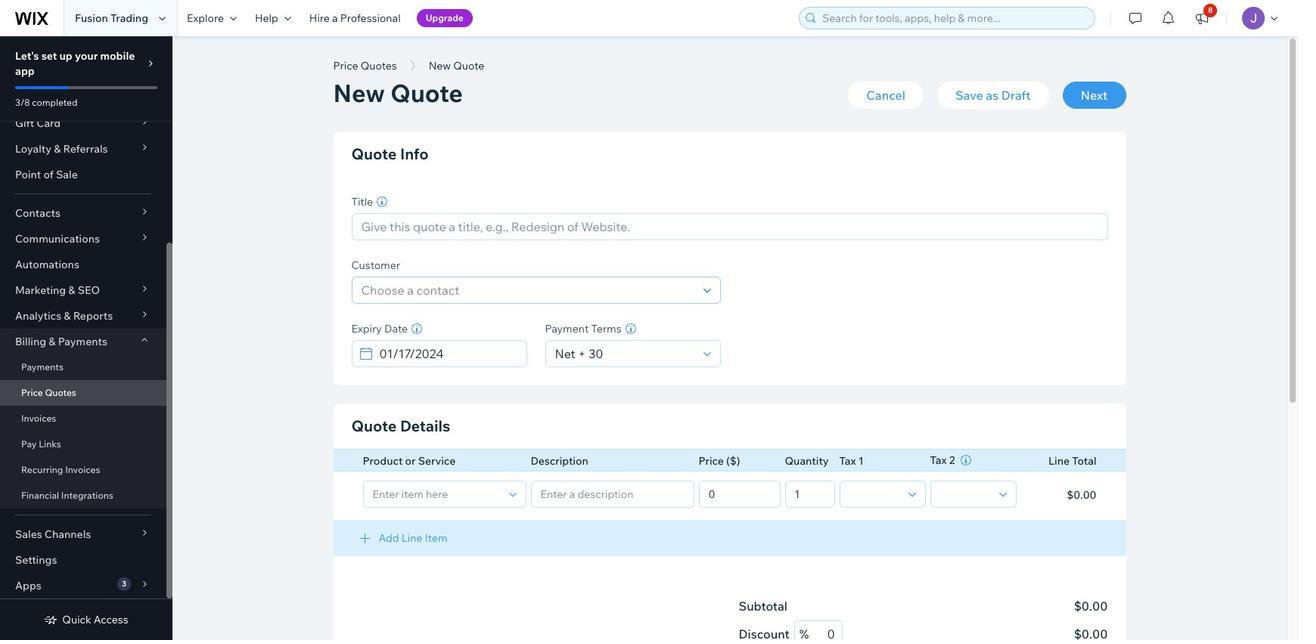 Task type: vqa. For each thing, say whether or not it's contained in the screenshot.
Sales
yes



Task type: locate. For each thing, give the bounding box(es) containing it.
0 horizontal spatial invoices
[[21, 413, 56, 424]]

description
[[531, 455, 588, 468]]

2 vertical spatial quote
[[351, 417, 397, 436]]

pay links link
[[0, 432, 166, 458]]

upgrade button
[[417, 9, 473, 27]]

price up new
[[333, 59, 358, 73]]

2 horizontal spatial price
[[699, 455, 724, 468]]

payments down billing
[[21, 362, 64, 373]]

recurring invoices
[[21, 464, 100, 476]]

as
[[986, 88, 999, 103]]

1
[[858, 455, 864, 468]]

analytics
[[15, 309, 61, 323]]

0 vertical spatial line
[[1048, 455, 1070, 468]]

2 vertical spatial price
[[699, 455, 724, 468]]

fusion
[[75, 11, 108, 25]]

save as draft button
[[937, 82, 1049, 109]]

point of sale link
[[0, 162, 166, 188]]

0 horizontal spatial price
[[21, 387, 43, 399]]

save as draft
[[955, 88, 1031, 103]]

point of sale
[[15, 168, 78, 182]]

gift card button
[[0, 110, 166, 136]]

let's
[[15, 49, 39, 63]]

loyalty & referrals
[[15, 142, 108, 156]]

payments inside dropdown button
[[58, 335, 107, 349]]

integrations
[[61, 490, 113, 502]]

hire
[[309, 11, 330, 25]]

tax left 2
[[930, 454, 947, 467]]

line
[[1048, 455, 1070, 468], [401, 531, 423, 545]]

sales channels button
[[0, 522, 166, 548]]

billing & payments button
[[0, 329, 166, 355]]

quotes down payments link
[[45, 387, 76, 399]]

price quotes link
[[0, 380, 166, 406]]

sales
[[15, 528, 42, 542]]

invoices down pay links link
[[65, 464, 100, 476]]

cancel
[[866, 88, 905, 103]]

price for price quotes button
[[333, 59, 358, 73]]

access
[[94, 613, 128, 627]]

financial integrations
[[21, 490, 113, 502]]

contacts
[[15, 207, 61, 220]]

0 horizontal spatial line
[[401, 531, 423, 545]]

& left reports
[[64, 309, 71, 323]]

price quotes
[[333, 59, 397, 73], [21, 387, 76, 399]]

quote for quote details
[[351, 417, 397, 436]]

line right add
[[401, 531, 423, 545]]

price quotes up new
[[333, 59, 397, 73]]

billing
[[15, 335, 46, 349]]

1 vertical spatial quotes
[[45, 387, 76, 399]]

analytics & reports
[[15, 309, 113, 323]]

& for analytics
[[64, 309, 71, 323]]

& for loyalty
[[54, 142, 61, 156]]

your
[[75, 49, 98, 63]]

price inside button
[[333, 59, 358, 73]]

quote details
[[351, 417, 450, 436]]

1 horizontal spatial tax
[[930, 454, 947, 467]]

price
[[333, 59, 358, 73], [21, 387, 43, 399], [699, 455, 724, 468]]

completed
[[32, 97, 77, 108]]

or
[[405, 455, 416, 468]]

details
[[400, 417, 450, 436]]

8 button
[[1185, 0, 1219, 36]]

price left ($)
[[699, 455, 724, 468]]

invoices
[[21, 413, 56, 424], [65, 464, 100, 476]]

quick access
[[62, 613, 128, 627]]

None field
[[845, 481, 904, 507], [935, 481, 994, 507], [845, 481, 904, 507], [935, 481, 994, 507]]

price quotes inside price quotes button
[[333, 59, 397, 73]]

Search for tools, apps, help & more... field
[[818, 8, 1090, 29]]

price ($)
[[699, 455, 740, 468]]

0 horizontal spatial tax
[[839, 455, 856, 468]]

communications
[[15, 232, 100, 246]]

tax for tax 1
[[839, 455, 856, 468]]

1 horizontal spatial price quotes
[[333, 59, 397, 73]]

tax for tax 2
[[930, 454, 947, 467]]

links
[[39, 439, 61, 450]]

1 vertical spatial price quotes
[[21, 387, 76, 399]]

expiry
[[351, 322, 382, 336]]

quote for quote info
[[351, 144, 397, 163]]

tax 2
[[930, 454, 955, 467]]

item
[[425, 531, 447, 545]]

&
[[54, 142, 61, 156], [68, 284, 75, 297], [64, 309, 71, 323], [49, 335, 56, 349]]

0 horizontal spatial price quotes
[[21, 387, 76, 399]]

1 vertical spatial price
[[21, 387, 43, 399]]

0 vertical spatial payments
[[58, 335, 107, 349]]

line left the total
[[1048, 455, 1070, 468]]

tax left 1
[[839, 455, 856, 468]]

price quotes for price quotes button
[[333, 59, 397, 73]]

payment terms
[[545, 322, 622, 336]]

& right billing
[[49, 335, 56, 349]]

price quotes down payments link
[[21, 387, 76, 399]]

0 vertical spatial quotes
[[361, 59, 397, 73]]

None text field
[[704, 481, 775, 507]]

Enter a description field
[[536, 481, 689, 507]]

None text field
[[790, 481, 829, 507]]

8
[[1208, 5, 1213, 15]]

1 horizontal spatial line
[[1048, 455, 1070, 468]]

price quotes button
[[326, 54, 404, 77]]

quote left info
[[351, 144, 397, 163]]

explore
[[187, 11, 224, 25]]

3
[[122, 579, 126, 589]]

settings link
[[0, 548, 166, 573]]

seo
[[78, 284, 100, 297]]

invoices up pay links
[[21, 413, 56, 424]]

quotes inside "link"
[[45, 387, 76, 399]]

new
[[333, 78, 385, 108]]

payments down the analytics & reports popup button
[[58, 335, 107, 349]]

referrals
[[63, 142, 108, 156]]

price quotes for price quotes "link"
[[21, 387, 76, 399]]

Payment Terms field
[[550, 341, 699, 367]]

& right loyalty
[[54, 142, 61, 156]]

mobile
[[100, 49, 135, 63]]

& for marketing
[[68, 284, 75, 297]]

1 vertical spatial line
[[401, 531, 423, 545]]

trading
[[110, 11, 148, 25]]

settings
[[15, 554, 57, 567]]

quote up info
[[390, 78, 463, 108]]

0 vertical spatial quote
[[390, 78, 463, 108]]

quotes inside button
[[361, 59, 397, 73]]

1 horizontal spatial price
[[333, 59, 358, 73]]

1 horizontal spatial invoices
[[65, 464, 100, 476]]

quotes for price quotes "link"
[[45, 387, 76, 399]]

price for price quotes "link"
[[21, 387, 43, 399]]

3/8
[[15, 97, 30, 108]]

let's set up your mobile app
[[15, 49, 135, 78]]

0 horizontal spatial quotes
[[45, 387, 76, 399]]

price down billing
[[21, 387, 43, 399]]

quote up product
[[351, 417, 397, 436]]

& left seo
[[68, 284, 75, 297]]

None number field
[[809, 622, 837, 641]]

price quotes inside price quotes "link"
[[21, 387, 76, 399]]

payments link
[[0, 355, 166, 380]]

hire a professional
[[309, 11, 401, 25]]

quotes up 'new quote'
[[361, 59, 397, 73]]

2
[[949, 454, 955, 467]]

tax
[[930, 454, 947, 467], [839, 455, 856, 468]]

1 vertical spatial quote
[[351, 144, 397, 163]]

Expiry Date field
[[375, 341, 522, 367]]

up
[[59, 49, 72, 63]]

sidebar element
[[0, 0, 172, 641]]

Enter item here field
[[368, 481, 504, 507]]

1 horizontal spatial quotes
[[361, 59, 397, 73]]

0 vertical spatial price
[[333, 59, 358, 73]]

price inside "link"
[[21, 387, 43, 399]]

financial integrations link
[[0, 483, 166, 509]]

3/8 completed
[[15, 97, 77, 108]]

0 vertical spatial price quotes
[[333, 59, 397, 73]]



Task type: describe. For each thing, give the bounding box(es) containing it.
sales channels
[[15, 528, 91, 542]]

fusion trading
[[75, 11, 148, 25]]

1 vertical spatial invoices
[[65, 464, 100, 476]]

marketing
[[15, 284, 66, 297]]

total
[[1072, 455, 1096, 468]]

next button
[[1062, 82, 1126, 109]]

title
[[351, 195, 373, 209]]

add line item
[[379, 531, 447, 545]]

a
[[332, 11, 338, 25]]

app
[[15, 64, 35, 78]]

channels
[[45, 528, 91, 542]]

0 vertical spatial invoices
[[21, 413, 56, 424]]

Title field
[[357, 214, 1102, 240]]

customer
[[351, 259, 400, 272]]

next
[[1081, 88, 1108, 103]]

service
[[418, 455, 456, 468]]

invoices link
[[0, 406, 166, 432]]

help
[[255, 11, 278, 25]]

billing & payments
[[15, 335, 107, 349]]

& for billing
[[49, 335, 56, 349]]

save
[[955, 88, 983, 103]]

pay
[[21, 439, 37, 450]]

gift card
[[15, 116, 61, 130]]

1 vertical spatial payments
[[21, 362, 64, 373]]

contacts button
[[0, 200, 166, 226]]

cancel button
[[848, 82, 924, 109]]

communications button
[[0, 226, 166, 252]]

loyalty & referrals button
[[0, 136, 166, 162]]

marketing & seo button
[[0, 278, 166, 303]]

product
[[363, 455, 403, 468]]

1 vertical spatial $0.00
[[1074, 599, 1108, 614]]

quote info
[[351, 144, 429, 163]]

quotes for price quotes button
[[361, 59, 397, 73]]

line total
[[1048, 455, 1096, 468]]

sale
[[56, 168, 78, 182]]

product or service
[[363, 455, 456, 468]]

add line item button
[[333, 520, 1126, 556]]

new quote
[[333, 78, 463, 108]]

subtotal
[[739, 599, 787, 614]]

quick
[[62, 613, 91, 627]]

quick access button
[[44, 613, 128, 627]]

hire a professional link
[[300, 0, 410, 36]]

loyalty
[[15, 142, 51, 156]]

Choose a contact field
[[357, 278, 699, 303]]

expiry date
[[351, 322, 408, 336]]

analytics & reports button
[[0, 303, 166, 329]]

add
[[379, 531, 399, 545]]

of
[[43, 168, 54, 182]]

recurring invoices link
[[0, 458, 166, 483]]

draft
[[1001, 88, 1031, 103]]

reports
[[73, 309, 113, 323]]

quantity
[[785, 455, 829, 468]]

line inside button
[[401, 531, 423, 545]]

automations link
[[0, 252, 166, 278]]

date
[[384, 322, 408, 336]]

apps
[[15, 579, 41, 593]]

set
[[41, 49, 57, 63]]

tax 1
[[839, 455, 864, 468]]

automations
[[15, 258, 79, 272]]

info
[[400, 144, 429, 163]]

professional
[[340, 11, 401, 25]]

help button
[[246, 0, 300, 36]]

recurring
[[21, 464, 63, 476]]

terms
[[591, 322, 622, 336]]

marketing & seo
[[15, 284, 100, 297]]

($)
[[726, 455, 740, 468]]

upgrade
[[426, 12, 464, 23]]

0 vertical spatial $0.00
[[1067, 488, 1096, 502]]

card
[[37, 116, 61, 130]]



